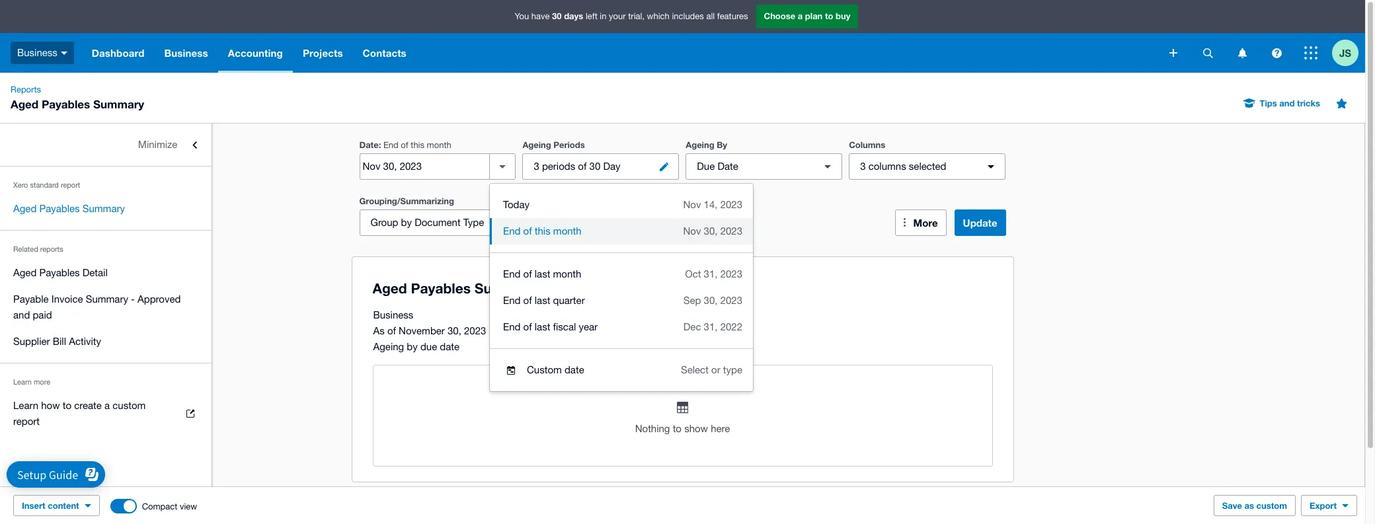 Task type: describe. For each thing, give the bounding box(es) containing it.
view
[[180, 501, 197, 511]]

list of convenience dates image
[[490, 153, 516, 180]]

type
[[723, 364, 742, 376]]

aged for aged payables detail
[[13, 267, 37, 278]]

last for month
[[535, 268, 550, 280]]

summary for invoice
[[86, 294, 128, 305]]

of down end of last month
[[523, 295, 532, 306]]

and inside button
[[1280, 98, 1295, 108]]

3 for 3 columns selected
[[860, 161, 866, 172]]

select or type
[[681, 364, 742, 376]]

all
[[706, 11, 715, 21]]

date : end of this month
[[359, 140, 451, 150]]

have
[[531, 11, 550, 21]]

projects button
[[293, 33, 353, 73]]

30, for nov
[[704, 225, 718, 237]]

columns
[[849, 140, 885, 150]]

1 horizontal spatial date
[[565, 364, 584, 376]]

nothing
[[635, 423, 670, 434]]

insert content button
[[13, 495, 100, 516]]

update
[[963, 217, 997, 229]]

accounting
[[228, 47, 283, 59]]

type
[[463, 217, 484, 228]]

dec 31, 2022
[[683, 321, 742, 333]]

sep 30, 2023
[[683, 295, 742, 306]]

trial,
[[628, 11, 645, 21]]

by inside popup button
[[401, 217, 412, 228]]

as
[[1245, 500, 1254, 511]]

content
[[48, 500, 79, 511]]

filter button
[[523, 210, 679, 236]]

choose
[[764, 11, 795, 21]]

document
[[415, 217, 461, 228]]

nov 14, 2023
[[683, 199, 742, 210]]

business as of november 30, 2023 ageing by due date
[[373, 309, 486, 352]]

nov for nov 30, 2023
[[683, 225, 701, 237]]

2 business button from the left
[[154, 33, 218, 73]]

custom inside the learn how to create a custom report
[[113, 400, 146, 411]]

reports
[[40, 245, 63, 253]]

14,
[[704, 199, 718, 210]]

export
[[1310, 500, 1337, 511]]

year
[[579, 321, 598, 333]]

paid
[[33, 309, 52, 321]]

month inside the date : end of this month
[[427, 140, 451, 150]]

payables for summary
[[39, 203, 80, 214]]

projects
[[303, 47, 343, 59]]

remove from favorites image
[[1328, 90, 1355, 116]]

group containing today
[[490, 184, 753, 391]]

nov 30, 2023
[[683, 225, 742, 237]]

end of last fiscal year
[[503, 321, 598, 333]]

30 inside banner
[[552, 11, 562, 21]]

reports link
[[5, 83, 46, 97]]

month for end of this month
[[553, 225, 582, 237]]

payables inside "reports aged payables summary"
[[42, 97, 90, 111]]

0 horizontal spatial svg image
[[1170, 49, 1178, 57]]

end for end of this month
[[503, 225, 521, 237]]

report inside the learn how to create a custom report
[[13, 416, 40, 427]]

save
[[1222, 500, 1242, 511]]

supplier bill activity link
[[0, 329, 212, 355]]

end of last quarter
[[503, 295, 585, 306]]

1 horizontal spatial report
[[61, 181, 80, 189]]

js
[[1339, 47, 1351, 59]]

learn for learn how to create a custom report
[[13, 400, 38, 411]]

sep
[[683, 295, 701, 306]]

you
[[515, 11, 529, 21]]

save as custom
[[1222, 500, 1287, 511]]

group by document type
[[371, 217, 484, 228]]

2023 for sep 30, 2023
[[720, 295, 742, 306]]

which
[[647, 11, 670, 21]]

banner containing js
[[0, 0, 1365, 73]]

last for fiscal
[[535, 321, 550, 333]]

due date button
[[686, 153, 842, 180]]

aged payables detail link
[[0, 260, 212, 286]]

30, inside business as of november 30, 2023 ageing by due date
[[448, 325, 461, 337]]

0 horizontal spatial business
[[17, 47, 57, 58]]

learn more
[[13, 378, 50, 386]]

supplier
[[13, 336, 50, 347]]

aged inside "reports aged payables summary"
[[11, 97, 38, 111]]

end of this month
[[503, 225, 582, 237]]

to inside the learn how to create a custom report
[[63, 400, 71, 411]]

insert content
[[22, 500, 79, 511]]

includes
[[672, 11, 704, 21]]

end of last month
[[503, 268, 581, 280]]

of up end of last quarter
[[523, 268, 532, 280]]

this inside the date : end of this month
[[411, 140, 424, 150]]

save as custom button
[[1214, 495, 1296, 516]]

custom date
[[527, 364, 584, 376]]

2 horizontal spatial to
[[825, 11, 833, 21]]

aged payables detail
[[13, 267, 108, 278]]

aged payables summary link
[[0, 196, 212, 222]]

1 horizontal spatial to
[[673, 423, 682, 434]]

ageing by
[[686, 140, 727, 150]]

reports
[[11, 85, 41, 95]]

filter
[[548, 217, 572, 228]]

last for quarter
[[535, 295, 550, 306]]

navigation containing dashboard
[[82, 33, 1160, 73]]

date inside business as of november 30, 2023 ageing by due date
[[440, 341, 460, 352]]

due date
[[697, 161, 738, 172]]

of inside business as of november 30, 2023 ageing by due date
[[387, 325, 396, 337]]

contacts
[[363, 47, 406, 59]]

compact view
[[142, 501, 197, 511]]

2022
[[720, 321, 742, 333]]

minimize button
[[0, 132, 212, 158]]

fiscal
[[553, 321, 576, 333]]

by
[[717, 140, 727, 150]]

periods
[[542, 161, 575, 172]]

left
[[586, 11, 598, 21]]

more
[[34, 378, 50, 386]]

dashboard link
[[82, 33, 154, 73]]

of inside the date : end of this month
[[401, 140, 408, 150]]

learn for learn more
[[13, 378, 32, 386]]

accounting button
[[218, 33, 293, 73]]

due
[[697, 161, 715, 172]]

aged for aged payables summary
[[13, 203, 37, 214]]

update button
[[954, 210, 1006, 236]]

due
[[420, 341, 437, 352]]

summary inside "reports aged payables summary"
[[93, 97, 144, 111]]

of down end of last quarter
[[523, 321, 532, 333]]



Task type: locate. For each thing, give the bounding box(es) containing it.
end right :
[[383, 140, 399, 150]]

0 vertical spatial this
[[411, 140, 424, 150]]

learn down learn more
[[13, 400, 38, 411]]

nov left 14,
[[683, 199, 701, 210]]

plan
[[805, 11, 823, 21]]

standard
[[30, 181, 59, 189]]

2 vertical spatial 30,
[[448, 325, 461, 337]]

date right due
[[718, 161, 738, 172]]

features
[[717, 11, 748, 21]]

0 vertical spatial last
[[535, 268, 550, 280]]

summary up minimize button
[[93, 97, 144, 111]]

by down grouping/summarizing
[[401, 217, 412, 228]]

payables for detail
[[39, 267, 80, 278]]

3 down columns
[[860, 161, 866, 172]]

of right as
[[387, 325, 396, 337]]

this up end of last month
[[535, 225, 551, 237]]

select
[[681, 364, 709, 376]]

1 horizontal spatial business
[[164, 47, 208, 59]]

ageing for ageing by
[[686, 140, 714, 150]]

business inside navigation
[[164, 47, 208, 59]]

2023 for nov 30, 2023
[[720, 225, 742, 237]]

oct 31, 2023
[[685, 268, 742, 280]]

2 learn from the top
[[13, 400, 38, 411]]

2 vertical spatial last
[[535, 321, 550, 333]]

aged down 'xero'
[[13, 203, 37, 214]]

you have 30 days left in your trial, which includes all features
[[515, 11, 748, 21]]

business button
[[0, 33, 82, 73], [154, 33, 218, 73]]

list box
[[490, 184, 753, 391]]

today
[[503, 199, 530, 210]]

xero
[[13, 181, 28, 189]]

ageing inside business as of november 30, 2023 ageing by due date
[[373, 341, 404, 352]]

3 periods of 30 day button
[[523, 153, 679, 180]]

1 31, from the top
[[704, 268, 718, 280]]

end for end of last quarter
[[503, 295, 521, 306]]

2023 for oct 31, 2023
[[720, 268, 742, 280]]

report down learn more
[[13, 416, 40, 427]]

1 horizontal spatial svg image
[[1203, 48, 1213, 58]]

2023 right 14,
[[720, 199, 742, 210]]

31,
[[704, 268, 718, 280], [704, 321, 718, 333]]

1 horizontal spatial this
[[535, 225, 551, 237]]

in
[[600, 11, 607, 21]]

30, right november
[[448, 325, 461, 337]]

activity
[[69, 336, 101, 347]]

2 last from the top
[[535, 295, 550, 306]]

month
[[427, 140, 451, 150], [553, 225, 582, 237], [553, 268, 581, 280]]

invoice
[[51, 294, 83, 305]]

2 horizontal spatial ageing
[[686, 140, 714, 150]]

svg image
[[1203, 48, 1213, 58], [1170, 49, 1178, 57]]

custom right create
[[113, 400, 146, 411]]

november
[[399, 325, 445, 337]]

0 horizontal spatial date
[[440, 341, 460, 352]]

0 vertical spatial summary
[[93, 97, 144, 111]]

a right create
[[104, 400, 110, 411]]

by left due
[[407, 341, 418, 352]]

detail
[[82, 267, 108, 278]]

of
[[401, 140, 408, 150], [578, 161, 587, 172], [523, 225, 532, 237], [523, 268, 532, 280], [523, 295, 532, 306], [523, 321, 532, 333], [387, 325, 396, 337]]

group
[[371, 217, 398, 228]]

end down end of last quarter
[[503, 321, 521, 333]]

month up quarter
[[553, 268, 581, 280]]

aged down related
[[13, 267, 37, 278]]

1 vertical spatial aged
[[13, 203, 37, 214]]

payable invoice summary - approved and paid
[[13, 294, 181, 321]]

31, for oct
[[704, 268, 718, 280]]

1 horizontal spatial custom
[[1257, 500, 1287, 511]]

ageing periods
[[523, 140, 585, 150]]

1 vertical spatial summary
[[82, 203, 125, 214]]

end down today
[[503, 225, 521, 237]]

oct
[[685, 268, 701, 280]]

1 vertical spatial learn
[[13, 400, 38, 411]]

last left fiscal
[[535, 321, 550, 333]]

1 vertical spatial date
[[565, 364, 584, 376]]

learn inside the learn how to create a custom report
[[13, 400, 38, 411]]

of right :
[[401, 140, 408, 150]]

1 vertical spatial report
[[13, 416, 40, 427]]

reports aged payables summary
[[11, 85, 144, 111]]

1 vertical spatial this
[[535, 225, 551, 237]]

business
[[17, 47, 57, 58], [164, 47, 208, 59], [373, 309, 413, 321]]

0 horizontal spatial date
[[359, 140, 379, 150]]

0 horizontal spatial custom
[[113, 400, 146, 411]]

month for end of last month
[[553, 268, 581, 280]]

tips and tricks button
[[1236, 93, 1328, 114]]

1 vertical spatial 30,
[[704, 295, 718, 306]]

0 horizontal spatial to
[[63, 400, 71, 411]]

0 vertical spatial custom
[[113, 400, 146, 411]]

0 horizontal spatial ageing
[[373, 341, 404, 352]]

2023 inside business as of november 30, 2023 ageing by due date
[[464, 325, 486, 337]]

business inside business as of november 30, 2023 ageing by due date
[[373, 309, 413, 321]]

a
[[798, 11, 803, 21], [104, 400, 110, 411]]

ageing left by
[[686, 140, 714, 150]]

month up select end date field
[[427, 140, 451, 150]]

0 vertical spatial date
[[359, 140, 379, 150]]

2023 down nov 14, 2023
[[720, 225, 742, 237]]

2 vertical spatial payables
[[39, 267, 80, 278]]

2 horizontal spatial business
[[373, 309, 413, 321]]

ageing for ageing periods
[[523, 140, 551, 150]]

31, right dec
[[704, 321, 718, 333]]

svg image
[[1304, 46, 1318, 60], [1238, 48, 1247, 58], [1272, 48, 1282, 58], [61, 51, 67, 55]]

last up end of last quarter
[[535, 268, 550, 280]]

payables down the reports
[[39, 267, 80, 278]]

2 vertical spatial aged
[[13, 267, 37, 278]]

export button
[[1301, 495, 1357, 516]]

custom inside button
[[1257, 500, 1287, 511]]

payable
[[13, 294, 49, 305]]

or
[[711, 364, 720, 376]]

more
[[913, 217, 938, 229]]

2023
[[720, 199, 742, 210], [720, 225, 742, 237], [720, 268, 742, 280], [720, 295, 742, 306], [464, 325, 486, 337]]

3 columns selected
[[860, 161, 946, 172]]

Report title field
[[369, 274, 987, 304]]

0 vertical spatial a
[[798, 11, 803, 21]]

0 horizontal spatial and
[[13, 309, 30, 321]]

ageing up periods
[[523, 140, 551, 150]]

a left plan
[[798, 11, 803, 21]]

and right tips
[[1280, 98, 1295, 108]]

3
[[534, 161, 539, 172], [860, 161, 866, 172]]

payables
[[42, 97, 90, 111], [39, 203, 80, 214], [39, 267, 80, 278]]

30 right have on the left of page
[[552, 11, 562, 21]]

0 vertical spatial to
[[825, 11, 833, 21]]

30 inside 3 periods of 30 day button
[[589, 161, 601, 172]]

nov for nov 14, 2023
[[683, 199, 701, 210]]

1 vertical spatial to
[[63, 400, 71, 411]]

end down end of last month
[[503, 295, 521, 306]]

0 horizontal spatial 3
[[534, 161, 539, 172]]

to left buy
[[825, 11, 833, 21]]

custom right "as"
[[1257, 500, 1287, 511]]

last
[[535, 268, 550, 280], [535, 295, 550, 306], [535, 321, 550, 333]]

js button
[[1332, 33, 1365, 73]]

date up select end date field
[[359, 140, 379, 150]]

date inside popup button
[[718, 161, 738, 172]]

1 learn from the top
[[13, 378, 32, 386]]

payable invoice summary - approved and paid link
[[0, 286, 212, 329]]

31, right oct
[[704, 268, 718, 280]]

ageing down as
[[373, 341, 404, 352]]

31, for dec
[[704, 321, 718, 333]]

3 inside button
[[534, 161, 539, 172]]

0 horizontal spatial a
[[104, 400, 110, 411]]

1 vertical spatial a
[[104, 400, 110, 411]]

1 business button from the left
[[0, 33, 82, 73]]

of inside 3 periods of 30 day button
[[578, 161, 587, 172]]

2023 up 'sep 30, 2023'
[[720, 268, 742, 280]]

last down end of last month
[[535, 295, 550, 306]]

30, down 14,
[[704, 225, 718, 237]]

and
[[1280, 98, 1295, 108], [13, 309, 30, 321]]

summary down minimize button
[[82, 203, 125, 214]]

3 last from the top
[[535, 321, 550, 333]]

1 vertical spatial payables
[[39, 203, 80, 214]]

2 nov from the top
[[683, 225, 701, 237]]

0 horizontal spatial this
[[411, 140, 424, 150]]

1 horizontal spatial 3
[[860, 161, 866, 172]]

selected
[[909, 161, 946, 172]]

2023 for nov 14, 2023
[[720, 199, 742, 210]]

learn left more
[[13, 378, 32, 386]]

approved
[[138, 294, 181, 305]]

payables inside aged payables summary link
[[39, 203, 80, 214]]

show
[[684, 423, 708, 434]]

1 vertical spatial last
[[535, 295, 550, 306]]

navigation
[[82, 33, 1160, 73]]

by inside business as of november 30, 2023 ageing by due date
[[407, 341, 418, 352]]

1 vertical spatial 31,
[[704, 321, 718, 333]]

end up end of last quarter
[[503, 268, 521, 280]]

1 horizontal spatial business button
[[154, 33, 218, 73]]

nov
[[683, 199, 701, 210], [683, 225, 701, 237]]

and inside the payable invoice summary - approved and paid
[[13, 309, 30, 321]]

report up aged payables summary
[[61, 181, 80, 189]]

learn how to create a custom report
[[13, 400, 146, 427]]

summary inside the payable invoice summary - approved and paid
[[86, 294, 128, 305]]

summary left -
[[86, 294, 128, 305]]

0 vertical spatial 30,
[[704, 225, 718, 237]]

2 vertical spatial month
[[553, 268, 581, 280]]

grouping/summarizing
[[359, 196, 454, 206]]

bill
[[53, 336, 66, 347]]

dashboard
[[92, 47, 144, 59]]

more button
[[895, 210, 946, 236]]

of down today
[[523, 225, 532, 237]]

1 vertical spatial date
[[718, 161, 738, 172]]

end inside the date : end of this month
[[383, 140, 399, 150]]

nothing to show here
[[635, 423, 730, 434]]

how
[[41, 400, 60, 411]]

0 horizontal spatial 30
[[552, 11, 562, 21]]

0 vertical spatial report
[[61, 181, 80, 189]]

summary
[[93, 97, 144, 111], [82, 203, 125, 214], [86, 294, 128, 305]]

end for end of last month
[[503, 268, 521, 280]]

0 vertical spatial and
[[1280, 98, 1295, 108]]

1 nov from the top
[[683, 199, 701, 210]]

1 vertical spatial 30
[[589, 161, 601, 172]]

date right due
[[440, 341, 460, 352]]

1 vertical spatial and
[[13, 309, 30, 321]]

2 vertical spatial summary
[[86, 294, 128, 305]]

1 horizontal spatial ageing
[[523, 140, 551, 150]]

1 horizontal spatial and
[[1280, 98, 1295, 108]]

:
[[379, 140, 381, 150]]

payables down xero standard report
[[39, 203, 80, 214]]

a inside the learn how to create a custom report
[[104, 400, 110, 411]]

to right how
[[63, 400, 71, 411]]

to left show
[[673, 423, 682, 434]]

0 vertical spatial 30
[[552, 11, 562, 21]]

0 vertical spatial month
[[427, 140, 451, 150]]

minimize
[[138, 139, 177, 150]]

summary for payables
[[82, 203, 125, 214]]

0 vertical spatial payables
[[42, 97, 90, 111]]

nov down nov 14, 2023
[[683, 225, 701, 237]]

banner
[[0, 0, 1365, 73]]

2023 up 2022
[[720, 295, 742, 306]]

buy
[[836, 11, 851, 21]]

2023 right november
[[464, 325, 486, 337]]

group by document type button
[[359, 210, 516, 236]]

date right custom
[[565, 364, 584, 376]]

list box containing today
[[490, 184, 753, 391]]

month up end of last month
[[553, 225, 582, 237]]

2 3 from the left
[[860, 161, 866, 172]]

1 horizontal spatial date
[[718, 161, 738, 172]]

columns
[[869, 161, 906, 172]]

3 left periods
[[534, 161, 539, 172]]

1 3 from the left
[[534, 161, 539, 172]]

0 horizontal spatial report
[[13, 416, 40, 427]]

1 horizontal spatial 30
[[589, 161, 601, 172]]

30, right the sep
[[704, 295, 718, 306]]

0 vertical spatial learn
[[13, 378, 32, 386]]

1 vertical spatial custom
[[1257, 500, 1287, 511]]

custom
[[527, 364, 562, 376]]

0 vertical spatial date
[[440, 341, 460, 352]]

and down the payable
[[13, 309, 30, 321]]

1 horizontal spatial a
[[798, 11, 803, 21]]

0 vertical spatial aged
[[11, 97, 38, 111]]

0 vertical spatial by
[[401, 217, 412, 228]]

30, for sep
[[704, 295, 718, 306]]

tricks
[[1297, 98, 1320, 108]]

aged down reports link
[[11, 97, 38, 111]]

this inside list box
[[535, 225, 551, 237]]

of right periods
[[578, 161, 587, 172]]

Select end date field
[[360, 154, 490, 179]]

payables down reports link
[[42, 97, 90, 111]]

0 vertical spatial 31,
[[704, 268, 718, 280]]

xero standard report
[[13, 181, 80, 189]]

1 vertical spatial nov
[[683, 225, 701, 237]]

this up select end date field
[[411, 140, 424, 150]]

1 last from the top
[[535, 268, 550, 280]]

30 left "day"
[[589, 161, 601, 172]]

1 vertical spatial by
[[407, 341, 418, 352]]

-
[[131, 294, 135, 305]]

day
[[603, 161, 621, 172]]

payables inside aged payables detail link
[[39, 267, 80, 278]]

0 vertical spatial nov
[[683, 199, 701, 210]]

group
[[490, 184, 753, 391]]

1 vertical spatial month
[[553, 225, 582, 237]]

2 vertical spatial to
[[673, 423, 682, 434]]

end for end of last fiscal year
[[503, 321, 521, 333]]

contacts button
[[353, 33, 416, 73]]

2 31, from the top
[[704, 321, 718, 333]]

0 horizontal spatial business button
[[0, 33, 82, 73]]

your
[[609, 11, 626, 21]]

3 for 3 periods of 30 day
[[534, 161, 539, 172]]



Task type: vqa. For each thing, say whether or not it's contained in the screenshot.
the bottommost "of"
no



